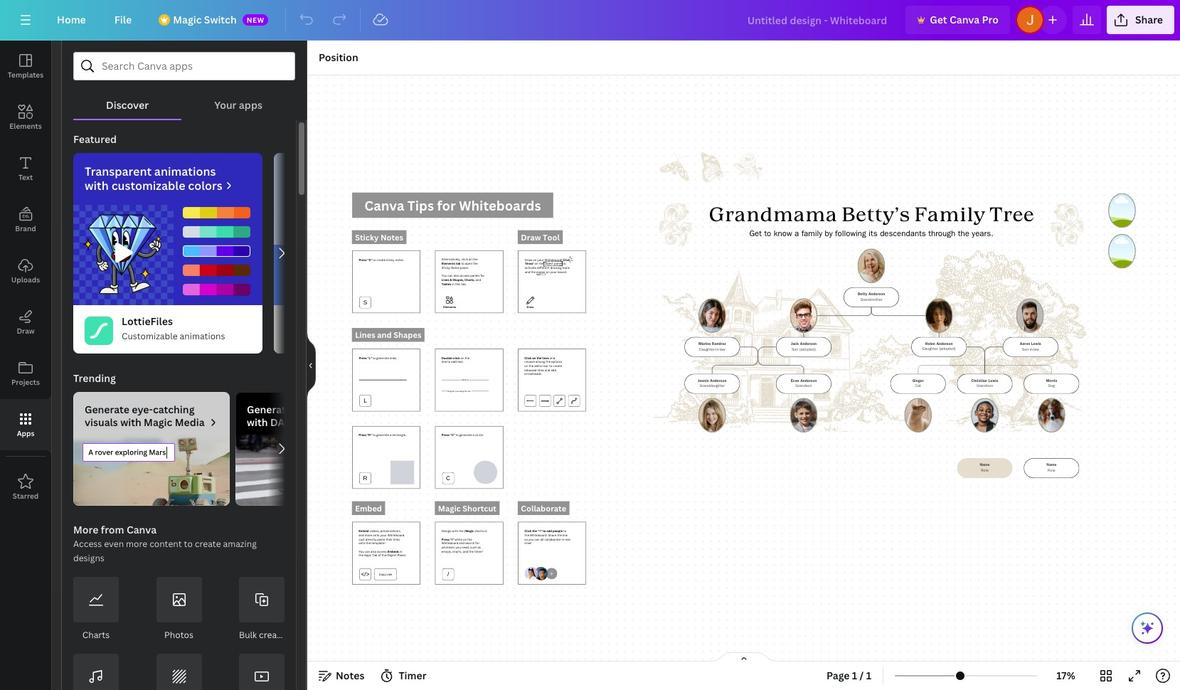 Task type: locate. For each thing, give the bounding box(es) containing it.
charts,
[[452, 549, 462, 553]]

can left all
[[535, 537, 540, 541]]

1 horizontal spatial sticky
[[442, 265, 450, 269]]

brand button
[[0, 194, 51, 246]]

click up elbowed
[[525, 356, 532, 360]]

textbox with the sentence, 'a rover exploring mars' over an image of a rover exploring mars image
[[73, 435, 230, 506]]

canva up content
[[127, 523, 157, 537]]

0 vertical spatial sticky
[[355, 232, 379, 242]]

1 horizontal spatial line
[[468, 390, 471, 392]]

press "/" while on the whiteboard and search for whatever you need, such as emojis, charts, and the timer!
[[442, 537, 483, 553]]

family
[[802, 230, 823, 238]]

add text
[[461, 379, 469, 381]]

your inside the embed videos, presentations, and more onto your whiteboard. just directly paste their links onto the template!
[[380, 533, 387, 537]]

on right while
[[463, 537, 467, 541]]

share
[[1136, 13, 1164, 26], [548, 533, 556, 537]]

with
[[85, 178, 109, 194], [120, 416, 141, 429], [247, 416, 268, 429], [452, 529, 458, 533]]

"r"
[[367, 433, 372, 437]]

draw up activate
[[525, 257, 532, 261]]

onto up template!
[[373, 533, 380, 537]]

press for press "s" to create sticky notes.
[[359, 257, 367, 261]]

1 vertical spatial for
[[475, 541, 480, 545]]

click for add
[[453, 356, 460, 360]]

1 horizontal spatial generate
[[247, 403, 292, 416]]

on inside "alternatively, click on the elements tab to open the sticky notes panel."
[[469, 257, 472, 261]]

a inside grandmama betty's family tree get to know a family by following its descendants through the years.
[[795, 230, 799, 238]]

access inside you can also access panels for lines & shapes, charts, and tables in this tab.
[[460, 274, 470, 278]]

elements left tab
[[442, 261, 455, 265]]

with down "featured"
[[85, 178, 109, 194]]

press left "/"
[[442, 537, 449, 541]]

0 vertical spatial canva
[[950, 13, 980, 26]]

1 horizontal spatial 1
[[867, 669, 872, 683]]

lines left &
[[442, 278, 449, 282]]

customizable
[[122, 330, 178, 342]]

press left "l"
[[359, 356, 367, 360]]

all
[[540, 537, 544, 541]]

can for in
[[448, 274, 453, 278]]

2 vertical spatial in
[[400, 549, 402, 553]]

0 horizontal spatial in
[[400, 549, 402, 553]]

timer!
[[474, 549, 483, 553]]

magic left the media
[[144, 416, 173, 429]]

2 vertical spatial add
[[547, 529, 552, 533]]

1 horizontal spatial onto
[[373, 533, 380, 537]]

you inside you can also access embeds in the apps tab of the object panel.
[[359, 549, 364, 553]]

1 vertical spatial get
[[750, 230, 762, 238]]

1 vertical spatial onto
[[359, 541, 365, 545]]

0 vertical spatial notes
[[380, 232, 403, 242]]

embed inside the embed videos, presentations, and more onto your whiteboard. just directly paste their links onto the template!
[[359, 529, 369, 533]]

generate left e
[[247, 403, 292, 416]]

animations right transparent
[[154, 164, 216, 179]]

0 vertical spatial elements
[[9, 121, 42, 131]]

0 horizontal spatial get
[[750, 230, 762, 238]]

1 vertical spatial text
[[456, 390, 459, 392]]

1 vertical spatial animations
[[180, 330, 225, 342]]

the inside double-click on the line to add text.
[[465, 356, 470, 360]]

whiteboard. right so
[[530, 533, 548, 537]]

to left "know"
[[764, 230, 771, 238]]

more inside more from canva access even more content to create amazing designs
[[126, 538, 147, 550]]

more from canva element
[[73, 577, 285, 690]]

0 horizontal spatial click
[[453, 356, 460, 360]]

embed up videos,
[[355, 503, 382, 513]]

1 vertical spatial you
[[456, 545, 461, 549]]

0 vertical spatial you
[[529, 537, 534, 541]]

for inside you can also access panels for lines & shapes, charts, and tables in this tab.
[[480, 274, 485, 278]]

discover
[[106, 98, 149, 112]]

press inside "press "/" while on the whiteboard and search for whatever you need, such as emojis, charts, and the timer!"
[[442, 537, 449, 541]]

1 horizontal spatial get
[[931, 13, 948, 26]]

2 horizontal spatial in
[[562, 537, 564, 541]]

0 vertical spatial line
[[442, 360, 447, 364]]

lottiefiles image
[[73, 204, 263, 305]]

to inside double-click on the line to add text.
[[447, 360, 450, 364]]

on right double-
[[461, 356, 464, 360]]

circle.
[[475, 433, 484, 437]]

an ai-generated picture of a brown teddy bear riding a skateboard on a pedestrian crossing. image
[[236, 435, 392, 506]]

0 horizontal spatial for
[[475, 541, 480, 545]]

to inside click on the lines and choose among the options on the editor bar to create elbowed lines and add arrowheads.
[[549, 364, 552, 368]]

your up template!
[[380, 533, 387, 537]]

2 horizontal spatial a
[[795, 230, 799, 238]]

sticky up the "s"
[[355, 232, 379, 242]]

notes button
[[313, 665, 370, 688]]

uploads button
[[0, 246, 51, 297]]

canva left pro
[[950, 13, 980, 26]]

file
[[114, 13, 132, 26]]

canva inside more from canva access even more content to create amazing designs
[[127, 523, 157, 537]]

magic left switch
[[173, 13, 202, 26]]

can left the tab
[[365, 549, 370, 553]]

1 vertical spatial notes
[[451, 265, 459, 269]]

you can also access panels for lines & shapes, charts, and tables in this tab.
[[442, 274, 485, 286]]

can up the tables
[[448, 274, 453, 278]]

embed up just
[[359, 529, 369, 533]]

shapes
[[393, 329, 421, 340]]

apps inside you can also access embeds in the apps tab of the object panel.
[[364, 553, 371, 557]]

can inside you can also access panels for lines & shapes, charts, and tables in this tab.
[[448, 274, 453, 278]]

1 horizontal spatial magic
[[173, 13, 202, 26]]

draw inside button
[[17, 326, 35, 336]]

also for tab
[[371, 549, 376, 553]]

generate down trending on the bottom left of page
[[85, 403, 130, 416]]

on up the panel. on the left of the page
[[469, 257, 472, 261]]

1 horizontal spatial in
[[452, 282, 454, 286]]

tools
[[562, 265, 570, 270]]

descendants
[[880, 230, 926, 238]]

text left along
[[456, 390, 459, 392]]

generate inside generate eye-catching visuals with magic media
[[85, 403, 130, 416]]

2 horizontal spatial magic
[[438, 503, 461, 513]]

access down template!
[[377, 549, 387, 553]]

draw tool
[[521, 232, 560, 242]]

Design title text field
[[737, 6, 901, 34]]

in right embeds
[[400, 549, 402, 553]]

projects button
[[0, 348, 51, 399]]

lines
[[442, 278, 449, 282], [355, 329, 375, 340]]

shortcut
[[463, 503, 496, 513]]

draw down activate
[[527, 305, 534, 309]]

to left text.
[[447, 360, 450, 364]]

add
[[461, 379, 465, 381]]

more right even
[[126, 538, 147, 550]]

click on the lines and choose among the options on the editor bar to create elbowed lines and add arrowheads.
[[525, 356, 562, 376]]

get canva pro button
[[906, 6, 1011, 34]]

page
[[827, 669, 850, 683]]

0 vertical spatial you
[[442, 274, 447, 278]]

to right the "s"
[[373, 257, 376, 261]]

2 horizontal spatial notes
[[451, 265, 459, 269]]

1 vertical spatial click
[[525, 356, 532, 360]]

1 horizontal spatial your
[[537, 257, 544, 261]]

amazing
[[223, 538, 257, 550]]

uploads
[[11, 275, 40, 285]]

you inside "press "/" while on the whiteboard and search for whatever you need, such as emojis, charts, and the timer!"
[[456, 545, 461, 549]]

0 vertical spatial more
[[365, 533, 372, 537]]

to right tab
[[461, 261, 464, 265]]

with inside transparent animations with customizable colors
[[85, 178, 109, 194]]

also for shapes,
[[454, 274, 459, 278]]

click up so
[[525, 529, 532, 533]]

also inside you can also access panels for lines & shapes, charts, and tables in this tab.
[[454, 274, 459, 278]]

templates
[[8, 70, 44, 80]]

add inside the click the "+" to add people to the whiteboard. share the link so you can all collaborate in real time!
[[547, 529, 552, 533]]

generate left lines.
[[376, 356, 389, 360]]

featured
[[73, 132, 117, 146]]

position
[[319, 51, 359, 64]]

share inside the click the "+" to add people to the whiteboard. share the link so you can all collaborate in real time!
[[548, 533, 556, 537]]

"l"
[[367, 356, 372, 360]]

starred button
[[0, 462, 51, 513]]

1 vertical spatial in
[[562, 537, 564, 541]]

you left need,
[[456, 545, 461, 549]]

more up template!
[[365, 533, 372, 537]]

1 vertical spatial can
[[535, 537, 540, 541]]

animations right customizable
[[180, 330, 225, 342]]

1 horizontal spatial access
[[460, 274, 470, 278]]

create inside more from canva access even more content to create amazing designs
[[195, 538, 221, 550]]

0 horizontal spatial magic
[[144, 416, 173, 429]]

magic for magic switch
[[173, 13, 202, 26]]

to inside more from canva access even more content to create amazing designs
[[184, 538, 193, 550]]

with right the visuals
[[120, 416, 141, 429]]

draw up projects button
[[17, 326, 35, 336]]

press left "c" on the bottom of page
[[442, 433, 449, 437]]

1 horizontal spatial more
[[365, 533, 372, 537]]

1 vertical spatial apps
[[364, 553, 371, 557]]

1 vertical spatial embed
[[359, 529, 369, 533]]

elements inside button
[[9, 121, 42, 131]]

you inside you can also access panels for lines & shapes, charts, and tables in this tab.
[[442, 274, 447, 278]]

0 horizontal spatial canva
[[127, 523, 157, 537]]

lines inside you can also access panels for lines & shapes, charts, and tables in this tab.
[[442, 278, 449, 282]]

in left the this
[[452, 282, 454, 286]]

a left circle.
[[473, 433, 474, 437]]

0 vertical spatial can
[[448, 274, 453, 278]]

1 left '/'
[[853, 669, 858, 683]]

apps left the tab
[[364, 553, 371, 557]]

time!
[[525, 541, 532, 545]]

drag
[[447, 390, 452, 392]]

tables
[[442, 282, 451, 286]]

click inside double-click on the line to add text.
[[453, 356, 460, 360]]

your left board.
[[550, 270, 557, 274]]

1 vertical spatial access
[[377, 549, 387, 553]]

notes
[[380, 232, 403, 242], [451, 265, 459, 269], [336, 669, 365, 683]]

get inside 'button'
[[931, 13, 948, 26]]

e
[[299, 416, 305, 429]]

0 vertical spatial embed
[[355, 503, 382, 513]]

0 vertical spatial animations
[[154, 164, 216, 179]]

charts,
[[464, 278, 475, 282]]

through
[[929, 230, 956, 238]]

people
[[553, 529, 563, 533]]

access down the panel. on the left of the page
[[460, 274, 470, 278]]

so
[[525, 537, 528, 541]]

click for options
[[525, 356, 532, 360]]

animations inside lottiefiles customizable animations
[[180, 330, 225, 342]]

eye-
[[132, 403, 153, 416]]

0 horizontal spatial can
[[365, 549, 370, 553]]

line
[[442, 360, 447, 364], [468, 390, 471, 392]]

1 whiteboard. from the left
[[387, 533, 405, 537]]

1 vertical spatial lines
[[537, 368, 544, 372]]

access for charts,
[[460, 274, 470, 278]]

1 vertical spatial your
[[550, 270, 557, 274]]

shortcut.
[[475, 529, 488, 533]]

also inside you can also access embeds in the apps tab of the object panel.
[[371, 549, 376, 553]]

click inside the click the "+" to add people to the whiteboard. share the link so you can all collaborate in real time!
[[525, 529, 532, 533]]

click inside click on the lines and choose among the options on the editor bar to create elbowed lines and add arrowheads.
[[525, 356, 532, 360]]

embed for embed
[[355, 503, 382, 513]]

line inside double-click on the line to add text.
[[442, 360, 447, 364]]

line left text.
[[442, 360, 447, 364]]

elements button
[[0, 92, 51, 143]]

you right so
[[529, 537, 534, 541]]

1 vertical spatial elements
[[442, 261, 455, 265]]

0 horizontal spatial your
[[380, 533, 387, 537]]

main menu bar
[[0, 0, 1181, 41]]

0 vertical spatial lines
[[442, 278, 449, 282]]

generate inside generate realistic images with dall-e
[[247, 403, 292, 416]]

magic up 'design'
[[438, 503, 461, 513]]

generate right "r"
[[376, 433, 389, 437]]

click up tools
[[563, 257, 570, 261]]

position button
[[313, 46, 364, 69]]

1 generate from the left
[[85, 403, 130, 416]]

press "l" to generate lines.
[[359, 356, 397, 360]]

notes.
[[395, 257, 404, 261]]

elements up text button
[[9, 121, 42, 131]]

a left rectangle. in the bottom left of the page
[[390, 433, 391, 437]]

embed
[[355, 503, 382, 513], [359, 529, 369, 533]]

1 horizontal spatial you
[[442, 274, 447, 278]]

your up different
[[537, 257, 544, 261]]

draw left tool
[[521, 232, 541, 242]]

for inside "press "/" while on the whiteboard and search for whatever you need, such as emojis, charts, and the timer!"
[[475, 541, 480, 545]]

2 generate from the left
[[247, 403, 292, 416]]

more from canva access even more content to create amazing designs
[[73, 523, 257, 564]]

click inside "alternatively, click on the elements tab to open the sticky notes panel."
[[461, 257, 468, 261]]

0 horizontal spatial a
[[390, 433, 391, 437]]

bar
[[544, 364, 548, 368]]

and inside the draw on your whiteboard! click 'draw' on the object panel to activate different drawing tools and the eraser on your board.
[[525, 270, 530, 274]]

collaborate
[[544, 537, 561, 541]]

can for panel.
[[365, 549, 370, 553]]

share inside dropdown button
[[1136, 13, 1164, 26]]

get left pro
[[931, 13, 948, 26]]

click for to
[[461, 257, 468, 261]]

whiteboard. inside the embed videos, presentations, and more onto your whiteboard. just directly paste their links onto the template!
[[387, 533, 405, 537]]

add right bar
[[551, 368, 556, 372]]

0 horizontal spatial generate
[[85, 403, 130, 416]]

2 vertical spatial notes
[[336, 669, 365, 683]]

add left people
[[547, 529, 552, 533]]

0 vertical spatial in
[[452, 282, 454, 286]]

press left the "s"
[[359, 257, 367, 261]]

on up arrowheads.
[[525, 364, 528, 368]]

0 vertical spatial access
[[460, 274, 470, 278]]

0 horizontal spatial line
[[442, 360, 447, 364]]

grandmama betty's family tree get to know a family by following its descendants through the years.
[[709, 202, 1035, 238]]

notes inside "alternatively, click on the elements tab to open the sticky notes panel."
[[451, 265, 459, 269]]

0 vertical spatial share
[[1136, 13, 1164, 26]]

create right bulk
[[259, 629, 285, 641]]

lines down among
[[537, 368, 544, 372]]

access inside you can also access embeds in the apps tab of the object panel.
[[377, 549, 387, 553]]

by
[[825, 230, 833, 238]]

generate for with
[[247, 403, 292, 416]]

pro
[[983, 13, 999, 26]]

0 vertical spatial also
[[454, 274, 459, 278]]

0 vertical spatial magic
[[173, 13, 202, 26]]

1 vertical spatial also
[[371, 549, 376, 553]]

apps down "projects"
[[17, 429, 34, 438]]

"+"
[[538, 529, 542, 533]]

add left text.
[[451, 360, 457, 364]]

generate
[[376, 356, 389, 360], [376, 433, 389, 437], [459, 433, 472, 437]]

elements inside "alternatively, click on the elements tab to open the sticky notes panel."
[[442, 261, 455, 265]]

tree
[[990, 202, 1035, 227]]

0 horizontal spatial notes
[[336, 669, 365, 683]]

1 horizontal spatial for
[[480, 274, 485, 278]]

draw
[[521, 232, 541, 242], [525, 257, 532, 261], [527, 305, 534, 309], [17, 326, 35, 336]]

0 horizontal spatial text
[[456, 390, 459, 392]]

on inside double-click on the line to add text.
[[461, 356, 464, 360]]

1 horizontal spatial you
[[529, 537, 534, 541]]

panel.
[[460, 265, 469, 269]]

0 vertical spatial get
[[931, 13, 948, 26]]

2 horizontal spatial can
[[535, 537, 540, 541]]

tab
[[372, 553, 377, 557]]

1 vertical spatial magic
[[144, 416, 173, 429]]

magic shortcut
[[438, 503, 496, 513]]

sticky down alternatively,
[[442, 265, 450, 269]]

in
[[452, 282, 454, 286], [562, 537, 564, 541], [400, 549, 402, 553]]

1 right '/'
[[867, 669, 872, 683]]

to right bar
[[549, 364, 552, 368]]

whiteboard!
[[545, 257, 562, 261]]

onto left the directly
[[359, 541, 365, 545]]

1 vertical spatial click
[[453, 356, 460, 360]]

1 vertical spatial add
[[551, 368, 556, 372]]

and
[[525, 270, 530, 274], [476, 278, 481, 282], [377, 329, 392, 340], [550, 356, 555, 360], [545, 368, 550, 372], [359, 533, 364, 537], [459, 541, 464, 545], [463, 549, 468, 553]]

their
[[386, 537, 392, 541]]

in left real
[[562, 537, 564, 541]]

you down just
[[359, 549, 364, 553]]

a right "know"
[[795, 230, 799, 238]]

2 vertical spatial can
[[365, 549, 370, 553]]

magic switch
[[173, 13, 237, 26]]

the inside grandmama betty's family tree get to know a family by following its descendants through the years.
[[958, 230, 970, 238]]

1 vertical spatial share
[[548, 533, 556, 537]]

17% button
[[1044, 665, 1090, 688]]

to
[[764, 230, 771, 238], [373, 257, 376, 261], [461, 261, 464, 265], [563, 261, 566, 265], [373, 356, 376, 360], [447, 360, 450, 364], [549, 364, 552, 368], [372, 433, 376, 437], [456, 433, 459, 437], [543, 529, 546, 533], [563, 529, 567, 533], [184, 538, 193, 550]]

0 horizontal spatial also
[[371, 549, 376, 553]]

1 horizontal spatial also
[[454, 274, 459, 278]]

generate for visuals
[[85, 403, 130, 416]]

'draw'
[[525, 261, 534, 265]]

also right &
[[454, 274, 459, 278]]

1 vertical spatial you
[[359, 549, 364, 553]]

2 1 from the left
[[867, 669, 872, 683]]

also left of
[[371, 549, 376, 553]]

text right add
[[465, 379, 469, 381]]

0 horizontal spatial share
[[548, 533, 556, 537]]

2 vertical spatial magic
[[438, 503, 461, 513]]

on inside "press "/" while on the whiteboard and search for whatever you need, such as emojis, charts, and the timer!"
[[463, 537, 467, 541]]

rectangle.
[[392, 433, 406, 437]]

create left amazing
[[195, 538, 221, 550]]

0 horizontal spatial access
[[377, 549, 387, 553]]

notes left timer button
[[336, 669, 365, 683]]

lines up bar
[[542, 356, 549, 360]]

on right the 'draw'
[[535, 261, 538, 265]]

notes up sticky
[[380, 232, 403, 242]]

notes down alternatively,
[[451, 265, 459, 269]]

emojis,
[[442, 549, 452, 553]]

1 horizontal spatial can
[[448, 274, 453, 278]]

can inside you can also access embeds in the apps tab of the object panel.
[[365, 549, 370, 553]]

0 horizontal spatial lines
[[355, 329, 375, 340]]

its
[[869, 230, 878, 238]]

access for of
[[377, 549, 387, 553]]

2 whiteboard. from the left
[[530, 533, 548, 537]]

1 horizontal spatial share
[[1136, 13, 1164, 26]]

canva inside 'button'
[[950, 13, 980, 26]]

to right panel at top
[[563, 261, 566, 265]]

1 vertical spatial sticky
[[442, 265, 450, 269]]

charts
[[82, 629, 110, 641]]

you
[[442, 274, 447, 278], [359, 549, 364, 553]]

0 vertical spatial text
[[465, 379, 469, 381]]

press left "r"
[[359, 433, 366, 437]]

magic inside main menu bar
[[173, 13, 202, 26]]

0 horizontal spatial whiteboard.
[[387, 533, 405, 537]]

1 horizontal spatial lines
[[442, 278, 449, 282]]

in inside the click the "+" to add people to the whiteboard. share the link so you can all collaborate in real time!
[[562, 537, 564, 541]]

to inside grandmama betty's family tree get to know a family by following its descendants through the years.
[[764, 230, 771, 238]]

0 vertical spatial click
[[563, 257, 570, 261]]

0 vertical spatial apps
[[17, 429, 34, 438]]

get down the grandmama
[[750, 230, 762, 238]]

for right search
[[475, 541, 480, 545]]

to right content
[[184, 538, 193, 550]]

discover button
[[73, 80, 182, 119]]

1 horizontal spatial notes
[[380, 232, 403, 242]]

2 vertical spatial your
[[380, 533, 387, 537]]

1 vertical spatial canva
[[127, 523, 157, 537]]

elements down the tables
[[443, 305, 456, 308]]

0 horizontal spatial sticky
[[355, 232, 379, 242]]



Task type: describe. For each thing, give the bounding box(es) containing it.
apps inside button
[[17, 429, 34, 438]]

generate for a
[[376, 433, 389, 437]]

template!
[[371, 541, 385, 545]]

0 vertical spatial onto
[[373, 533, 380, 537]]

of
[[378, 553, 381, 557]]

dall-
[[270, 416, 299, 429]]

drawing
[[550, 265, 562, 270]]

in inside you can also access panels for lines & shapes, charts, and tables in this tab.
[[452, 282, 454, 286]]

click inside the draw on your whiteboard! click 'draw' on the object panel to activate different drawing tools and the eraser on your board.
[[563, 257, 570, 261]]

whiteboard. inside the click the "+" to add people to the whiteboard. share the link so you can all collaborate in real time!
[[530, 533, 548, 537]]

object
[[387, 553, 397, 557]]

2 horizontal spatial your
[[550, 270, 557, 274]]

editor
[[534, 364, 543, 368]]

projects
[[11, 377, 40, 387]]

text.
[[457, 360, 464, 364]]

in inside you can also access embeds in the apps tab of the object panel.
[[400, 549, 402, 553]]

to inside the draw on your whiteboard! click 'draw' on the object panel to activate different drawing tools and the eraser on your board.
[[563, 261, 566, 265]]

collaborate
[[521, 503, 566, 513]]

grandmama
[[709, 202, 837, 227]]

years.
[[972, 230, 994, 238]]

to right people
[[563, 529, 567, 533]]

choose
[[525, 360, 535, 364]]

embed for embed videos, presentations, and more onto your whiteboard. just directly paste their links onto the template!
[[359, 529, 369, 533]]

your
[[214, 98, 237, 112]]

tab
[[456, 261, 461, 265]]

catching
[[153, 403, 195, 416]]

sticky inside "alternatively, click on the elements tab to open the sticky notes panel."
[[442, 265, 450, 269]]

0 vertical spatial your
[[537, 257, 544, 261]]

panel
[[554, 261, 562, 265]]

Search Canva apps search field
[[102, 53, 267, 80]]

lottiefiles customizable animations
[[122, 315, 225, 342]]

to right "l"
[[373, 356, 376, 360]]

notes inside notes button
[[336, 669, 365, 683]]

draw inside the draw on your whiteboard! click 'draw' on the object panel to activate different drawing tools and the eraser on your board.
[[525, 257, 532, 261]]

page 1 / 1
[[827, 669, 872, 683]]

eraser
[[536, 270, 545, 274]]

with right 'design'
[[452, 529, 458, 533]]

starred
[[13, 491, 39, 501]]

links
[[393, 537, 400, 541]]

on right eraser
[[546, 270, 550, 274]]

0 vertical spatial lines
[[542, 356, 549, 360]]

draw on your whiteboard! click 'draw' on the object panel to activate different drawing tools and the eraser on your board.
[[525, 257, 570, 274]]

1 vertical spatial line
[[468, 390, 471, 392]]

you for lines
[[442, 274, 447, 278]]

just
[[359, 537, 365, 541]]

presentations,
[[380, 529, 401, 533]]

bulk
[[239, 629, 257, 641]]

on up editor
[[532, 356, 536, 360]]

among
[[536, 360, 545, 364]]

designs
[[73, 552, 105, 564]]

betty's
[[841, 202, 910, 227]]

add inside double-click on the line to add text.
[[451, 360, 457, 364]]

1 1 from the left
[[853, 669, 858, 683]]

create left sticky
[[376, 257, 385, 261]]

with inside generate realistic images with dall-e
[[247, 416, 268, 429]]

alternatively, click on the elements tab to open the sticky notes panel.
[[442, 257, 478, 269]]

from
[[101, 523, 124, 537]]

elbowed
[[525, 368, 537, 372]]

search
[[465, 541, 475, 545]]

arrowheads.
[[525, 372, 542, 376]]

brand
[[15, 224, 36, 233]]

sticky
[[386, 257, 394, 261]]

tab.
[[461, 282, 467, 286]]

you for the
[[359, 549, 364, 553]]

lines and shapes
[[355, 329, 421, 340]]

double-click on the line to add text.
[[442, 356, 470, 364]]

generate realistic images with dall-e
[[247, 403, 369, 429]]

create inside more from canva element
[[259, 629, 285, 641]]

wave generator image
[[274, 204, 463, 305]]

1 horizontal spatial text
[[465, 379, 469, 381]]

create inside click on the lines and choose among the options on the editor bar to create elbowed lines and add arrowheads.
[[553, 364, 562, 368]]

customizable
[[112, 178, 185, 194]]

press for press "/" while on the whiteboard and search for whatever you need, such as emojis, charts, and the timer!
[[442, 537, 449, 541]]

drag the text along the line
[[447, 390, 471, 392]]

"s"
[[367, 257, 372, 261]]

know
[[774, 230, 792, 238]]

embeds
[[387, 549, 399, 553]]

paste
[[377, 537, 385, 541]]

1 vertical spatial lines
[[355, 329, 375, 340]]

apps
[[239, 98, 263, 112]]

magic for magic shortcut
[[438, 503, 461, 513]]

side panel tab list
[[0, 41, 51, 513]]

media
[[175, 416, 205, 429]]

and inside the embed videos, presentations, and more onto your whiteboard. just directly paste their links onto the template!
[[359, 533, 364, 537]]

2 vertical spatial elements
[[443, 305, 456, 308]]

open
[[465, 261, 472, 265]]

to inside "alternatively, click on the elements tab to open the sticky notes panel."
[[461, 261, 464, 265]]

press for press "r" to generate a rectangle. press "c" to generate a circle.
[[359, 433, 366, 437]]

generate right "c" on the bottom of page
[[459, 433, 472, 437]]

panels
[[470, 274, 480, 278]]

1 horizontal spatial a
[[473, 433, 474, 437]]

your apps button
[[182, 80, 295, 119]]

while
[[455, 537, 462, 541]]

get inside grandmama betty's family tree get to know a family by following its descendants through the years.
[[750, 230, 762, 238]]

lines.
[[390, 356, 397, 360]]

to right "r"
[[372, 433, 376, 437]]

switch
[[204, 13, 237, 26]]

visuals
[[85, 416, 118, 429]]

transparent
[[85, 164, 152, 179]]

click the "+" to add people to the whiteboard. share the link so you can all collaborate in real time!
[[525, 529, 570, 545]]

generate for lines.
[[376, 356, 389, 360]]

/
[[860, 669, 864, 683]]

content
[[150, 538, 182, 550]]

and inside you can also access panels for lines & shapes, charts, and tables in this tab.
[[476, 278, 481, 282]]

with inside generate eye-catching visuals with magic media
[[120, 416, 141, 429]]

0 horizontal spatial onto
[[359, 541, 365, 545]]

along
[[459, 390, 464, 392]]

this
[[455, 282, 460, 286]]

design with the /magic shortcut.
[[442, 529, 488, 533]]

apps button
[[0, 399, 51, 451]]

add inside click on the lines and choose among the options on the editor bar to create elbowed lines and add arrowheads.
[[551, 368, 556, 372]]

/magic
[[464, 529, 474, 533]]

more inside the embed videos, presentations, and more onto your whiteboard. just directly paste their links onto the template!
[[365, 533, 372, 537]]

animations inside transparent animations with customizable colors
[[154, 164, 216, 179]]

press "r" to generate a rectangle. press "c" to generate a circle.
[[359, 433, 484, 437]]

timer button
[[376, 665, 432, 688]]

on up activate
[[533, 257, 537, 261]]

you can also access embeds in the apps tab of the object panel.
[[359, 549, 406, 557]]

the inside the embed videos, presentations, and more onto your whiteboard. just directly paste their links onto the template!
[[366, 541, 371, 545]]

show pages image
[[710, 652, 778, 663]]

colors
[[188, 178, 223, 194]]

hide image
[[307, 331, 316, 400]]

to right ""+""
[[543, 529, 546, 533]]

lottiefiles image
[[85, 317, 113, 345]]

you inside the click the "+" to add people to the whiteboard. share the link so you can all collaborate in real time!
[[529, 537, 534, 541]]

need,
[[462, 545, 469, 549]]

text button
[[0, 143, 51, 194]]

options
[[551, 360, 562, 364]]

canva assistant image
[[1140, 620, 1157, 637]]

object
[[544, 261, 553, 265]]

to right "c" on the bottom of page
[[456, 433, 459, 437]]

home
[[57, 13, 86, 26]]

can inside the click the "+" to add people to the whiteboard. share the link so you can all collaborate in real time!
[[535, 537, 540, 541]]

bulk create
[[239, 629, 285, 641]]

press for press "l" to generate lines.
[[359, 356, 367, 360]]

tool
[[543, 232, 560, 242]]

"c"
[[450, 433, 455, 437]]

&
[[450, 278, 452, 282]]

images
[[335, 403, 369, 416]]

magic inside generate eye-catching visuals with magic media
[[144, 416, 173, 429]]

click for whiteboard.
[[525, 529, 532, 533]]



Task type: vqa. For each thing, say whether or not it's contained in the screenshot.


